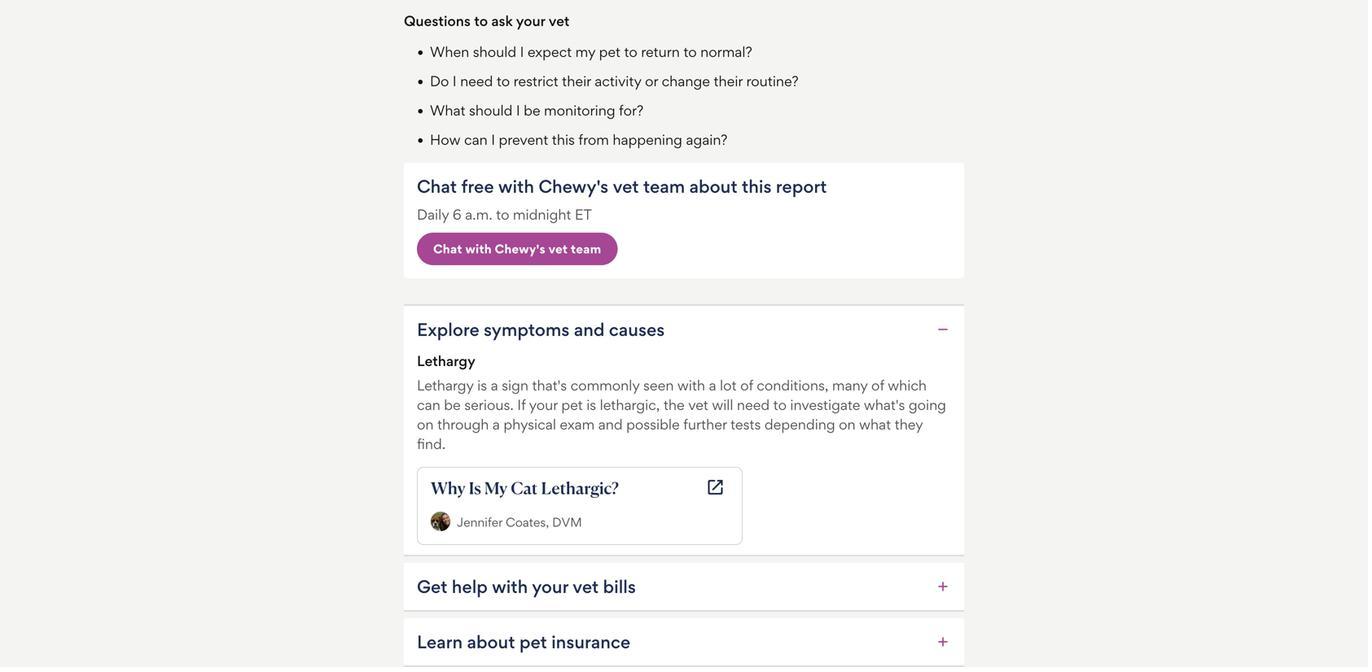 Task type: locate. For each thing, give the bounding box(es) containing it.
chat for chat with chewy's vet team
[[433, 241, 462, 257]]

lethargy
[[417, 353, 476, 370], [417, 377, 474, 395]]

routine?
[[746, 72, 799, 90]]

to left restrict
[[497, 72, 510, 90]]

1 vertical spatial be
[[444, 397, 461, 414]]

their up monitoring at the top of page
[[562, 72, 591, 90]]

1 vertical spatial pet
[[561, 397, 583, 414]]

your right ask
[[516, 12, 545, 30]]

activity
[[595, 72, 642, 90]]

pet right my
[[599, 43, 621, 61]]

i up prevent
[[516, 102, 520, 119]]

your down that's
[[529, 397, 558, 414]]

0 vertical spatial team
[[643, 175, 685, 197]]

is down commonly
[[587, 397, 596, 414]]

0 horizontal spatial can
[[417, 397, 440, 414]]

1 horizontal spatial about
[[689, 175, 738, 197]]

vet up expect
[[549, 12, 570, 30]]

of up what's
[[872, 377, 884, 395]]

i
[[520, 43, 524, 61], [453, 72, 457, 90], [516, 102, 520, 119], [491, 131, 495, 149]]

vet down happening
[[613, 175, 639, 197]]

chat
[[417, 175, 457, 197], [433, 241, 462, 257]]

1 vertical spatial can
[[417, 397, 440, 414]]

1 lethargy from the top
[[417, 353, 476, 370]]

1 vertical spatial your
[[529, 397, 558, 414]]

get
[[417, 576, 448, 598]]

lethargy lethargy is a sign that's commonly seen with a lot of conditions, many of which can be serious. if your pet is lethargic, the vet will need to investigate what's going on through a physical exam and possible further tests depending on what they find.
[[417, 353, 946, 453]]

how
[[430, 131, 461, 149]]

a down serious.
[[493, 416, 500, 434]]

to
[[474, 12, 488, 30], [624, 43, 638, 61], [684, 43, 697, 61], [497, 72, 510, 90], [496, 206, 509, 224], [773, 397, 787, 414]]

this left from
[[552, 131, 575, 149]]

ask
[[491, 12, 513, 30]]

should right what
[[469, 102, 513, 119]]

on up find.
[[417, 416, 434, 434]]

that's
[[532, 377, 567, 395]]

need up tests
[[737, 397, 770, 414]]

1 vertical spatial chewy's
[[495, 241, 546, 257]]

team down 'et'
[[571, 241, 601, 257]]

explore symptoms and causes
[[417, 319, 665, 341]]

of right the "lot"
[[740, 377, 753, 395]]

investigate
[[790, 397, 860, 414]]

1 vertical spatial and
[[598, 416, 623, 434]]

many
[[832, 377, 868, 395]]

if
[[517, 397, 526, 414]]

their
[[562, 72, 591, 90], [714, 72, 743, 90]]

should down ask
[[473, 43, 516, 61]]

jennifer coates, dvm
[[457, 515, 582, 530]]

1 horizontal spatial need
[[737, 397, 770, 414]]

chat for chat free with chewy's vet team about this report
[[417, 175, 457, 197]]

1 vertical spatial lethargy
[[417, 377, 474, 395]]

which
[[888, 377, 927, 395]]

lethargic,
[[600, 397, 660, 414]]

0 horizontal spatial is
[[477, 377, 487, 395]]

1 vertical spatial about
[[467, 632, 515, 654]]

about right learn
[[467, 632, 515, 654]]

lethargy up 'through'
[[417, 377, 474, 395]]

their down normal?
[[714, 72, 743, 90]]

restrict
[[514, 72, 558, 90]]

learn about pet insurance image
[[935, 634, 951, 651]]

0 vertical spatial lethargy
[[417, 353, 476, 370]]

to down conditions,
[[773, 397, 787, 414]]

with up the
[[678, 377, 705, 395]]

0 horizontal spatial need
[[460, 72, 493, 90]]

2 vertical spatial pet
[[519, 632, 547, 654]]

expect
[[528, 43, 572, 61]]

be up 'through'
[[444, 397, 461, 414]]

lethargy down explore
[[417, 353, 476, 370]]

with down a.m.
[[465, 241, 492, 257]]

0 vertical spatial pet
[[599, 43, 621, 61]]

do i need to restrict their activity or change their routine?
[[430, 72, 799, 90]]

happening
[[613, 131, 682, 149]]

can
[[464, 131, 488, 149], [417, 397, 440, 414]]

of
[[740, 377, 753, 395], [872, 377, 884, 395]]

1 vertical spatial is
[[587, 397, 596, 414]]

i left expect
[[520, 43, 524, 61]]

from
[[579, 131, 609, 149]]

is
[[477, 377, 487, 395], [587, 397, 596, 414]]

about
[[689, 175, 738, 197], [467, 632, 515, 654]]

insurance
[[552, 632, 631, 654]]

about down again?
[[689, 175, 738, 197]]

need right do on the top of the page
[[460, 72, 493, 90]]

with up daily 6 a.m. to midnight et
[[498, 175, 534, 197]]

vet for to
[[549, 12, 570, 30]]

report
[[776, 175, 827, 197]]

and
[[574, 319, 605, 341], [598, 416, 623, 434]]

0 horizontal spatial this
[[552, 131, 575, 149]]

with
[[498, 175, 534, 197], [465, 241, 492, 257], [678, 377, 705, 395], [492, 576, 528, 598]]

should for what
[[469, 102, 513, 119]]

pet
[[599, 43, 621, 61], [561, 397, 583, 414], [519, 632, 547, 654]]

how can i prevent this from happening again?
[[430, 131, 728, 149]]

et
[[575, 206, 592, 224]]

0 horizontal spatial team
[[571, 241, 601, 257]]

is up serious.
[[477, 377, 487, 395]]

vet left bills
[[573, 576, 599, 598]]

vet for free
[[613, 175, 639, 197]]

2 horizontal spatial pet
[[599, 43, 621, 61]]

1 vertical spatial chat
[[433, 241, 462, 257]]

should
[[473, 43, 516, 61], [469, 102, 513, 119]]

and down lethargic,
[[598, 416, 623, 434]]

chewy's down daily 6 a.m. to midnight et
[[495, 241, 546, 257]]

your
[[516, 12, 545, 30], [529, 397, 558, 414], [532, 576, 568, 598]]

i left prevent
[[491, 131, 495, 149]]

0 vertical spatial your
[[516, 12, 545, 30]]

0 vertical spatial can
[[464, 131, 488, 149]]

1 horizontal spatial can
[[464, 131, 488, 149]]

and left causes
[[574, 319, 605, 341]]

vet up further
[[688, 397, 709, 414]]

this
[[552, 131, 575, 149], [742, 175, 772, 197]]

can up find.
[[417, 397, 440, 414]]

seen
[[643, 377, 674, 395]]

with inside chat with chewy's vet team button
[[465, 241, 492, 257]]

chat up daily
[[417, 175, 457, 197]]

symptoms
[[484, 319, 570, 341]]

pet inside lethargy lethargy is a sign that's commonly seen with a lot of conditions, many of which can be serious. if your pet is lethargic, the vet will need to investigate what's going on through a physical exam and possible further tests depending on what they find.
[[561, 397, 583, 414]]

0 vertical spatial be
[[524, 102, 540, 119]]

0 horizontal spatial pet
[[519, 632, 547, 654]]

chewy's
[[539, 175, 609, 197], [495, 241, 546, 257]]

to right a.m.
[[496, 206, 509, 224]]

a
[[491, 377, 498, 395], [709, 377, 716, 395], [493, 416, 500, 434]]

help
[[452, 576, 488, 598]]

0 horizontal spatial be
[[444, 397, 461, 414]]

coates,
[[506, 515, 549, 530]]

conditions,
[[757, 377, 829, 395]]

dvm
[[552, 515, 582, 530]]

chewy's inside button
[[495, 241, 546, 257]]

1 horizontal spatial of
[[872, 377, 884, 395]]

on left what on the bottom right of the page
[[839, 416, 856, 434]]

2 vertical spatial your
[[532, 576, 568, 598]]

be down restrict
[[524, 102, 540, 119]]

jennifer coates, dvm image
[[431, 512, 450, 532]]

0 vertical spatial should
[[473, 43, 516, 61]]

need
[[460, 72, 493, 90], [737, 397, 770, 414]]

return
[[641, 43, 680, 61]]

cat
[[511, 478, 538, 499]]

be
[[524, 102, 540, 119], [444, 397, 461, 414]]

vet
[[549, 12, 570, 30], [613, 175, 639, 197], [549, 241, 568, 257], [688, 397, 709, 414], [573, 576, 599, 598]]

0 horizontal spatial about
[[467, 632, 515, 654]]

0 horizontal spatial of
[[740, 377, 753, 395]]

team down happening
[[643, 175, 685, 197]]

1 horizontal spatial team
[[643, 175, 685, 197]]

i for expect
[[520, 43, 524, 61]]

your up learn about pet insurance
[[532, 576, 568, 598]]

vet inside button
[[549, 241, 568, 257]]

0 vertical spatial about
[[689, 175, 738, 197]]

1 vertical spatial this
[[742, 175, 772, 197]]

vet down midnight
[[549, 241, 568, 257]]

1 horizontal spatial pet
[[561, 397, 583, 414]]

chat down 6
[[433, 241, 462, 257]]

1 vertical spatial should
[[469, 102, 513, 119]]

my
[[485, 478, 508, 499]]

1 vertical spatial need
[[737, 397, 770, 414]]

what should i be monitoring for?
[[430, 102, 644, 119]]

what
[[430, 102, 466, 119]]

6
[[453, 206, 462, 224]]

1 horizontal spatial on
[[839, 416, 856, 434]]

serious.
[[464, 397, 514, 414]]

lethargic?
[[541, 478, 619, 499]]

i for prevent
[[491, 131, 495, 149]]

normal?
[[701, 43, 752, 61]]

find.
[[417, 436, 446, 453]]

0 horizontal spatial their
[[562, 72, 591, 90]]

pet up the exam
[[561, 397, 583, 414]]

this left report
[[742, 175, 772, 197]]

0 horizontal spatial on
[[417, 416, 434, 434]]

daily 6 a.m. to midnight et
[[417, 206, 592, 224]]

chewy's up 'et'
[[539, 175, 609, 197]]

1 vertical spatial team
[[571, 241, 601, 257]]

chat inside button
[[433, 241, 462, 257]]

0 vertical spatial chat
[[417, 175, 457, 197]]

for?
[[619, 102, 644, 119]]

0 vertical spatial and
[[574, 319, 605, 341]]

1 their from the left
[[562, 72, 591, 90]]

depending
[[765, 416, 835, 434]]

on
[[417, 416, 434, 434], [839, 416, 856, 434]]

team
[[643, 175, 685, 197], [571, 241, 601, 257]]

can right how
[[464, 131, 488, 149]]

to inside lethargy lethargy is a sign that's commonly seen with a lot of conditions, many of which can be serious. if your pet is lethargic, the vet will need to investigate what's going on through a physical exam and possible further tests depending on what they find.
[[773, 397, 787, 414]]

pet down get help with your vet bills
[[519, 632, 547, 654]]

1 horizontal spatial their
[[714, 72, 743, 90]]



Task type: vqa. For each thing, say whether or not it's contained in the screenshot.
inhalation
no



Task type: describe. For each thing, give the bounding box(es) containing it.
when
[[430, 43, 469, 61]]

2 of from the left
[[872, 377, 884, 395]]

0 vertical spatial is
[[477, 377, 487, 395]]

a.m.
[[465, 206, 493, 224]]

questions to ask your vet
[[404, 12, 570, 30]]

explore
[[417, 319, 480, 341]]

vet inside lethargy lethargy is a sign that's commonly seen with a lot of conditions, many of which can be serious. if your pet is lethargic, the vet will need to investigate what's going on through a physical exam and possible further tests depending on what they find.
[[688, 397, 709, 414]]

your for with
[[532, 576, 568, 598]]

0 vertical spatial this
[[552, 131, 575, 149]]

or
[[645, 72, 658, 90]]

causes
[[609, 319, 665, 341]]

physical
[[504, 416, 556, 434]]

1 horizontal spatial be
[[524, 102, 540, 119]]

again?
[[686, 131, 728, 149]]

why
[[431, 478, 466, 499]]

with right help
[[492, 576, 528, 598]]

chat with chewy's vet team button
[[417, 233, 618, 266]]

a up serious.
[[491, 377, 498, 395]]

monitoring
[[544, 102, 615, 119]]

can inside lethargy lethargy is a sign that's commonly seen with a lot of conditions, many of which can be serious. if your pet is lethargic, the vet will need to investigate what's going on through a physical exam and possible further tests depending on what they find.
[[417, 397, 440, 414]]

chat with chewy's vet team
[[433, 241, 601, 257]]

do
[[430, 72, 449, 90]]

with inside lethargy lethargy is a sign that's commonly seen with a lot of conditions, many of which can be serious. if your pet is lethargic, the vet will need to investigate what's going on through a physical exam and possible further tests depending on what they find.
[[678, 377, 705, 395]]

the
[[664, 397, 685, 414]]

when should i expect my pet to return to normal?
[[430, 43, 752, 61]]

what's
[[864, 397, 905, 414]]

need inside lethargy lethargy is a sign that's commonly seen with a lot of conditions, many of which can be serious. if your pet is lethargic, the vet will need to investigate what's going on through a physical exam and possible further tests depending on what they find.
[[737, 397, 770, 414]]

through
[[437, 416, 489, 434]]

midnight
[[513, 206, 571, 224]]

my
[[576, 43, 596, 61]]

free
[[461, 175, 494, 197]]

1 of from the left
[[740, 377, 753, 395]]

be inside lethargy lethargy is a sign that's commonly seen with a lot of conditions, many of which can be serious. if your pet is lethargic, the vet will need to investigate what's going on through a physical exam and possible further tests depending on what they find.
[[444, 397, 461, 414]]

i right do on the top of the page
[[453, 72, 457, 90]]

exam
[[560, 416, 595, 434]]

will
[[712, 397, 733, 414]]

learn about pet insurance
[[417, 632, 631, 654]]

prevent
[[499, 131, 548, 149]]

chat free with chewy's vet team about this report
[[417, 175, 827, 197]]

your for ask
[[516, 12, 545, 30]]

is
[[469, 478, 481, 499]]

1 on from the left
[[417, 416, 434, 434]]

further
[[683, 416, 727, 434]]

should for when
[[473, 43, 516, 61]]

learn
[[417, 632, 463, 654]]

sign
[[502, 377, 529, 395]]

they
[[895, 416, 923, 434]]

1 horizontal spatial is
[[587, 397, 596, 414]]

2 lethargy from the top
[[417, 377, 474, 395]]

bills
[[603, 576, 636, 598]]

what
[[859, 416, 891, 434]]

possible
[[626, 416, 680, 434]]

0 vertical spatial chewy's
[[539, 175, 609, 197]]

why is my cat lethargic?
[[431, 478, 619, 499]]

to left the return
[[624, 43, 638, 61]]

get help with your vet bills image
[[935, 579, 951, 595]]

change
[[662, 72, 710, 90]]

to up change at the top of the page
[[684, 43, 697, 61]]

questions
[[404, 12, 471, 30]]

2 on from the left
[[839, 416, 856, 434]]

team inside button
[[571, 241, 601, 257]]

tests
[[731, 416, 761, 434]]

to left ask
[[474, 12, 488, 30]]

your inside lethargy lethargy is a sign that's commonly seen with a lot of conditions, many of which can be serious. if your pet is lethargic, the vet will need to investigate what's going on through a physical exam and possible further tests depending on what they find.
[[529, 397, 558, 414]]

0 vertical spatial need
[[460, 72, 493, 90]]

2 their from the left
[[714, 72, 743, 90]]

lot
[[720, 377, 737, 395]]

and inside lethargy lethargy is a sign that's commonly seen with a lot of conditions, many of which can be serious. if your pet is lethargic, the vet will need to investigate what's going on through a physical exam and possible further tests depending on what they find.
[[598, 416, 623, 434]]

going
[[909, 397, 946, 414]]

1 horizontal spatial this
[[742, 175, 772, 197]]

commonly
[[571, 377, 640, 395]]

daily
[[417, 206, 449, 224]]

a left the "lot"
[[709, 377, 716, 395]]

get help with your vet bills
[[417, 576, 636, 598]]

vet for help
[[573, 576, 599, 598]]

i for be
[[516, 102, 520, 119]]

explore symptoms and causes image
[[935, 322, 951, 338]]

jennifer
[[457, 515, 503, 530]]



